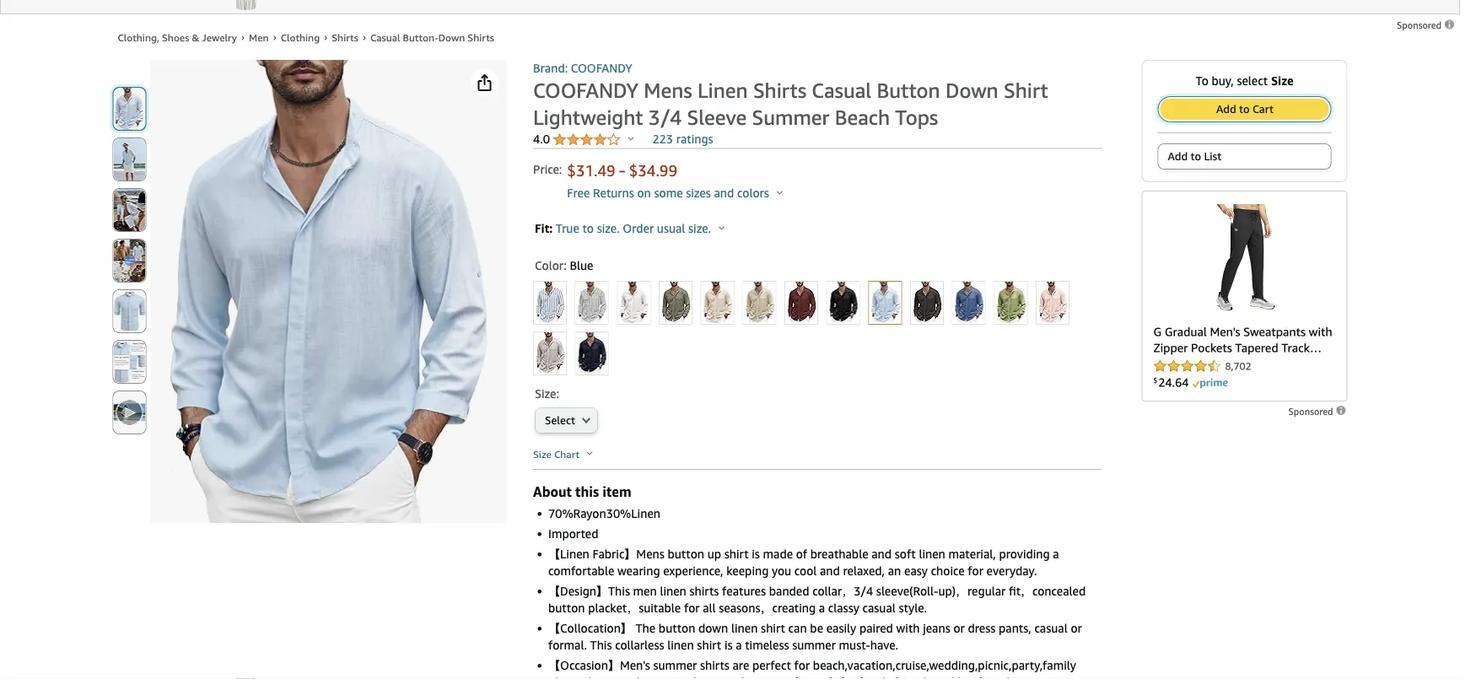Task type: vqa. For each thing, say whether or not it's contained in the screenshot.
1st option from the top
no



Task type: describe. For each thing, give the bounding box(es) containing it.
$31.49
[[567, 162, 616, 180]]

fabric】mens
[[593, 548, 665, 562]]

gift
[[818, 676, 837, 679]]

0 horizontal spatial or
[[646, 676, 657, 679]]

2 vertical spatial shirt
[[697, 639, 722, 653]]

beach
[[835, 105, 890, 130]]

223
[[653, 132, 673, 146]]

choice
[[931, 564, 965, 578]]

shirts link
[[332, 32, 358, 43]]

【collocation】
[[548, 622, 633, 636]]

【occasion】men's
[[548, 659, 650, 673]]

banded
[[769, 585, 810, 599]]

1 vertical spatial is
[[725, 639, 733, 653]]

leave feedback on sponsored ad element for leftmost sponsored link
[[1289, 406, 1348, 417]]

about
[[533, 484, 572, 500]]

$34.99
[[629, 162, 678, 180]]

cool
[[795, 564, 817, 578]]

4.0
[[533, 132, 553, 146]]

to
[[1196, 74, 1209, 88]]

features
[[722, 585, 766, 599]]

add to list
[[1168, 150, 1222, 163]]

4 › from the left
[[363, 31, 366, 43]]

collar，3/4
[[813, 585, 873, 599]]

timeless
[[745, 639, 789, 653]]

coofandy mens linen shirts casual button down shirt lightweight 3/4 sleeve summer beach tops
[[533, 78, 1049, 130]]

leave feedback on sponsored ad element for right sponsored link
[[1397, 20, 1456, 31]]

green image
[[995, 282, 1027, 324]]

clothing, shoes & jewelry › men › clothing › shirts › casual button-down shirts
[[118, 31, 494, 43]]

wine red image
[[786, 282, 818, 324]]

soft
[[895, 548, 916, 562]]

breathable
[[811, 548, 869, 562]]

1 vertical spatial summer
[[654, 659, 697, 673]]

button-
[[403, 32, 439, 43]]

size chart
[[533, 449, 582, 461]]

be
[[810, 622, 824, 636]]

and up an
[[872, 548, 892, 562]]

1 horizontal spatial is
[[752, 548, 760, 562]]

color: blue
[[535, 259, 594, 273]]

1 horizontal spatial summer
[[792, 639, 836, 653]]

clothing link
[[281, 32, 320, 43]]

down inside coofandy mens linen shirts casual button down shirt lightweight 3/4 sleeve summer beach tops
[[946, 78, 999, 103]]

fit:
[[535, 222, 553, 236]]

must-
[[839, 639, 871, 653]]

made
[[763, 548, 793, 562]]

family,friends
[[859, 676, 932, 679]]

223 ratings link
[[653, 132, 714, 146]]

up
[[708, 548, 721, 562]]

2 vertical spatial button
[[659, 622, 696, 636]]

add for add to list
[[1168, 150, 1188, 163]]

$31.49 - $34.99
[[567, 159, 678, 181]]

are
[[733, 659, 750, 673]]

material,
[[949, 548, 996, 562]]

beige image
[[702, 282, 734, 324]]

and down beach,vacation,cruise,wedding,picnic,party,family
[[935, 676, 955, 679]]

3 › from the left
[[324, 31, 328, 43]]

photo
[[548, 676, 581, 679]]

linen up timeless
[[732, 622, 758, 636]]

fit，concealed
[[1009, 585, 1086, 599]]

clothing, shoes & jewelry link
[[118, 32, 237, 43]]

have.
[[871, 639, 899, 653]]

some
[[654, 186, 683, 200]]

comfortable
[[548, 564, 615, 578]]

free
[[567, 186, 590, 200]]

all
[[703, 602, 716, 616]]

returns
[[593, 186, 634, 200]]

2 horizontal spatial or
[[1071, 622, 1082, 636]]

1 vertical spatial shirts
[[700, 659, 730, 673]]

2 vertical spatial a
[[736, 639, 742, 653]]

popover image for free returns on some sizes and colors "button"
[[777, 191, 783, 195]]

popover image
[[628, 137, 634, 141]]

beach,vacation,cruise,wedding,picnic,party,family
[[813, 659, 1077, 673]]

&
[[192, 32, 199, 43]]

usual
[[657, 222, 685, 236]]

0 vertical spatial a
[[1053, 548, 1060, 562]]

imported
[[548, 527, 599, 541]]

size chart button
[[533, 447, 593, 461]]

sponsored for right sponsored link
[[1397, 20, 1445, 31]]

1 vertical spatial button
[[548, 602, 585, 616]]

the
[[636, 622, 656, 636]]

size inside button
[[533, 449, 552, 461]]

sleeve
[[687, 105, 747, 130]]

dropdown image
[[582, 417, 591, 424]]

linen right men
[[660, 585, 687, 599]]

4.0 button
[[533, 132, 634, 149]]

1 horizontal spatial sponsored link
[[1397, 17, 1456, 34]]

buy,
[[1212, 74, 1234, 88]]

formal.
[[548, 639, 587, 653]]

down inside clothing, shoes & jewelry › men › clothing › shirts › casual button-down shirts
[[439, 32, 465, 43]]

about this item 70%rayon30%linen imported 【linen fabric】mens button up shirt is made of breathable and soft linen material, providing a comfortable wearing experience, keeping you cool and relaxed, an easy choice for everyday. 【design】this men linen shirts features banded collar，3/4 sleeve(roll-up)，regular fit，concealed button placket，suitable for all seasons，creating a classy casual style. 【collocation】 the button down linen shirt can be easily paired with jeans or dress pants, casual or formal. this collarless linen shirt is a timeless summer must-have. 【occasion】men's summer shirts are perfect for beach,vacation,cruise,wedding,picnic,party,family photo shoot,work or everyday casual wear.perfect gift for family,friends and boyfriend.
[[533, 484, 1086, 679]]

1 › from the left
[[241, 31, 245, 43]]

for down material,
[[968, 564, 984, 578]]

blue stripe image
[[534, 282, 566, 324]]

order
[[623, 222, 654, 236]]

coofandy mens linen shirts casual button down shirt lightweight 3/4 sleeve summer beach tops image
[[169, 60, 488, 524]]

style.
[[899, 602, 927, 616]]

and down "breathable"
[[820, 564, 840, 578]]

true
[[556, 222, 580, 236]]

tops
[[895, 105, 938, 130]]

brand:
[[533, 62, 568, 76]]

khaki image
[[744, 282, 776, 324]]

boyfriend.
[[958, 676, 1013, 679]]

select
[[545, 414, 575, 427]]

1 size. from the left
[[597, 222, 620, 236]]

cart
[[1253, 103, 1274, 116]]

black image
[[828, 282, 860, 324]]

everyday
[[660, 676, 709, 679]]

relaxed,
[[843, 564, 885, 578]]

price:
[[533, 162, 562, 176]]

to for size.
[[583, 222, 594, 236]]

providing
[[999, 548, 1050, 562]]

wearing
[[618, 564, 660, 578]]

on
[[637, 186, 651, 200]]

1 vertical spatial a
[[819, 602, 825, 616]]

chart
[[554, 449, 580, 461]]

linen
[[698, 78, 748, 103]]

light grey image
[[534, 333, 566, 375]]



Task type: locate. For each thing, give the bounding box(es) containing it.
lightweight
[[533, 105, 643, 130]]

to
[[1240, 103, 1250, 116], [1191, 150, 1202, 163], [583, 222, 594, 236]]

shoot,work
[[584, 676, 643, 679]]

army green image
[[660, 282, 692, 324]]

coofandy up lightweight
[[571, 62, 633, 76]]

dark grey image
[[911, 282, 943, 324]]

a_white image
[[618, 282, 650, 324]]

›
[[241, 31, 245, 43], [273, 31, 276, 43], [324, 31, 328, 43], [363, 31, 366, 43]]

1 vertical spatial popover image
[[587, 451, 593, 456]]

and right sizes
[[714, 186, 734, 200]]

1 horizontal spatial add
[[1217, 103, 1237, 116]]

size. left order at the left top
[[597, 222, 620, 236]]

1 vertical spatial coofandy
[[533, 78, 639, 103]]

1 horizontal spatial shirts
[[468, 32, 494, 43]]

add inside option
[[1168, 150, 1188, 163]]

casual inside clothing, shoes & jewelry › men › clothing › shirts › casual button-down shirts
[[370, 32, 400, 43]]

button up "experience,"
[[668, 548, 705, 562]]

or
[[954, 622, 965, 636], [1071, 622, 1082, 636], [646, 676, 657, 679]]

men
[[249, 32, 269, 43]]

› left men link
[[241, 31, 245, 43]]

list
[[1204, 150, 1222, 163]]

button down 【design】this
[[548, 602, 585, 616]]

jeans
[[923, 622, 951, 636]]

0 vertical spatial summer
[[792, 639, 836, 653]]

dress
[[968, 622, 996, 636]]

grey stripe image
[[576, 282, 608, 324]]

can
[[789, 622, 807, 636]]

add to cart
[[1217, 103, 1274, 116]]

clothing
[[281, 32, 320, 43]]

0 horizontal spatial down
[[439, 32, 465, 43]]

add
[[1217, 103, 1237, 116], [1168, 150, 1188, 163]]

2 horizontal spatial shirt
[[761, 622, 786, 636]]

easily
[[827, 622, 857, 636]]

summer up the everyday on the left of page
[[654, 659, 697, 673]]

for right gift
[[840, 676, 856, 679]]

colors
[[737, 186, 769, 200]]

【design】this
[[548, 585, 630, 599]]

with
[[897, 622, 920, 636]]

1 horizontal spatial down
[[946, 78, 999, 103]]

summer
[[792, 639, 836, 653], [654, 659, 697, 673]]

button
[[877, 78, 941, 103]]

sponsored for leftmost sponsored link
[[1289, 406, 1336, 417]]

1 vertical spatial casual
[[812, 78, 872, 103]]

and inside free returns on some sizes and colors "button"
[[714, 186, 734, 200]]

placket，suitable
[[588, 602, 681, 616]]

shoes
[[162, 32, 189, 43]]

2 horizontal spatial casual
[[1035, 622, 1068, 636]]

men link
[[249, 32, 269, 43]]

to for list
[[1191, 150, 1202, 163]]

coofandy inside coofandy mens linen shirts casual button down shirt lightweight 3/4 sleeve summer beach tops
[[533, 78, 639, 103]]

sponsored link
[[1397, 17, 1456, 34], [1289, 405, 1348, 417]]

shirts right button-
[[468, 32, 494, 43]]

seasons，creating
[[719, 602, 816, 616]]

summer down be
[[792, 639, 836, 653]]

› right men
[[273, 31, 276, 43]]

0 vertical spatial shirts
[[690, 585, 719, 599]]

experience,
[[663, 564, 724, 578]]

0 horizontal spatial casual
[[712, 676, 745, 679]]

0 vertical spatial to
[[1240, 103, 1250, 116]]

add down buy,
[[1217, 103, 1237, 116]]

2 horizontal spatial to
[[1240, 103, 1250, 116]]

is up the keeping
[[752, 548, 760, 562]]

1 horizontal spatial to
[[1191, 150, 1202, 163]]

everyday.
[[987, 564, 1037, 578]]

0 vertical spatial add
[[1217, 103, 1237, 116]]

this
[[590, 639, 612, 653]]

0 horizontal spatial sponsored
[[1289, 406, 1336, 417]]

is
[[752, 548, 760, 562], [725, 639, 733, 653]]

classy
[[828, 602, 860, 616]]

0 horizontal spatial shirt
[[697, 639, 722, 653]]

1 horizontal spatial shirt
[[725, 548, 749, 562]]

for left all
[[684, 602, 700, 616]]

› right shirts link
[[363, 31, 366, 43]]

casual
[[863, 602, 896, 616], [1035, 622, 1068, 636], [712, 676, 745, 679]]

a up 'are'
[[736, 639, 742, 653]]

linen up choice on the right of page
[[919, 548, 946, 562]]

button right the
[[659, 622, 696, 636]]

1 horizontal spatial or
[[954, 622, 965, 636]]

223 ratings
[[653, 132, 714, 146]]

1 vertical spatial add
[[1168, 150, 1188, 163]]

0 vertical spatial casual
[[863, 602, 896, 616]]

leave feedback on sponsored ad element
[[1397, 20, 1456, 31], [1289, 406, 1348, 417]]

1 vertical spatial sponsored link
[[1289, 405, 1348, 417]]

brand: coofandy
[[533, 62, 633, 76]]

or right jeans
[[954, 622, 965, 636]]

shirt down "down"
[[697, 639, 722, 653]]

0 horizontal spatial popover image
[[587, 451, 593, 456]]

and
[[714, 186, 734, 200], [872, 548, 892, 562], [820, 564, 840, 578], [935, 676, 955, 679]]

2 vertical spatial to
[[583, 222, 594, 236]]

a right providing
[[1053, 548, 1060, 562]]

to for cart
[[1240, 103, 1250, 116]]

true to size. order usual size.
[[556, 222, 714, 236]]

collarless
[[615, 639, 665, 653]]

to right true
[[583, 222, 594, 236]]

1 horizontal spatial casual
[[863, 602, 896, 616]]

sizes
[[686, 186, 711, 200]]

popover image right chart
[[587, 451, 593, 456]]

1 vertical spatial to
[[1191, 150, 1202, 163]]

pink image
[[1037, 282, 1069, 324]]

1 vertical spatial shirt
[[761, 622, 786, 636]]

popover image
[[777, 191, 783, 195], [587, 451, 593, 456]]

shirts left 'are'
[[700, 659, 730, 673]]

2 vertical spatial casual
[[712, 676, 745, 679]]

button
[[668, 548, 705, 562], [548, 602, 585, 616], [659, 622, 696, 636]]

casual down 'are'
[[712, 676, 745, 679]]

1 horizontal spatial leave feedback on sponsored ad element
[[1397, 20, 1456, 31]]

1 horizontal spatial casual
[[812, 78, 872, 103]]

size
[[1271, 74, 1294, 88], [533, 449, 552, 461]]

0 vertical spatial size
[[1271, 74, 1294, 88]]

shirts
[[690, 585, 719, 599], [700, 659, 730, 673]]

0 horizontal spatial leave feedback on sponsored ad element
[[1289, 406, 1348, 417]]

popover image inside free returns on some sizes and colors "button"
[[777, 191, 783, 195]]

or left the everyday on the left of page
[[646, 676, 657, 679]]

0 horizontal spatial casual
[[370, 32, 400, 43]]

› left shirts link
[[324, 31, 328, 43]]

0 horizontal spatial size
[[533, 449, 552, 461]]

1 vertical spatial size
[[533, 449, 552, 461]]

1 horizontal spatial a
[[819, 602, 825, 616]]

【linen
[[548, 548, 590, 562]]

1 vertical spatial casual
[[1035, 622, 1068, 636]]

size. right "usual"
[[689, 222, 711, 236]]

casual up beach
[[812, 78, 872, 103]]

0 horizontal spatial shirts
[[332, 32, 358, 43]]

0 vertical spatial popover image
[[777, 191, 783, 195]]

0 vertical spatial sponsored link
[[1397, 17, 1456, 34]]

add for add to cart
[[1217, 103, 1237, 116]]

0 horizontal spatial is
[[725, 639, 733, 653]]

casual up paired
[[863, 602, 896, 616]]

option group
[[528, 278, 1102, 379]]

or down fit，concealed
[[1071, 622, 1082, 636]]

navy blue image
[[576, 333, 608, 375]]

None submit
[[113, 88, 146, 130], [113, 139, 146, 181], [113, 189, 146, 232], [113, 240, 146, 282], [113, 291, 146, 333], [113, 341, 146, 383], [113, 392, 146, 434], [113, 88, 146, 130], [113, 139, 146, 181], [113, 189, 146, 232], [113, 240, 146, 282], [113, 291, 146, 333], [113, 341, 146, 383], [113, 392, 146, 434]]

0 vertical spatial coofandy
[[571, 62, 633, 76]]

shirts up 'summer'
[[753, 78, 807, 103]]

to left list
[[1191, 150, 1202, 163]]

shirt up the keeping
[[725, 548, 749, 562]]

mens
[[644, 78, 692, 103]]

popover image right colors
[[777, 191, 783, 195]]

summer
[[752, 105, 830, 130]]

brand: coofandy link
[[533, 62, 633, 76]]

1 vertical spatial sponsored
[[1289, 406, 1336, 417]]

2 horizontal spatial shirts
[[753, 78, 807, 103]]

casual button-down shirts link
[[370, 32, 494, 43]]

size:
[[535, 387, 559, 401]]

Add to List radio
[[1158, 144, 1332, 170]]

sponsored
[[1397, 20, 1445, 31], [1289, 406, 1336, 417]]

1 horizontal spatial popover image
[[777, 191, 783, 195]]

free returns on some sizes and colors
[[567, 186, 772, 200]]

to left cart
[[1240, 103, 1250, 116]]

0 vertical spatial down
[[439, 32, 465, 43]]

coofandy down brand: coofandy link
[[533, 78, 639, 103]]

0 horizontal spatial to
[[583, 222, 594, 236]]

shirt
[[1004, 78, 1049, 103]]

blue
[[570, 259, 594, 273]]

for up wear.perfect
[[795, 659, 810, 673]]

this
[[576, 484, 599, 500]]

blue image
[[869, 282, 901, 324]]

of
[[796, 548, 808, 562]]

perfect
[[753, 659, 791, 673]]

1 horizontal spatial size.
[[689, 222, 711, 236]]

linen up the everyday on the left of page
[[668, 639, 694, 653]]

ratings
[[676, 132, 714, 146]]

casual left button-
[[370, 32, 400, 43]]

0 vertical spatial sponsored
[[1397, 20, 1445, 31]]

casual
[[370, 32, 400, 43], [812, 78, 872, 103]]

0 horizontal spatial size.
[[597, 222, 620, 236]]

shirt up timeless
[[761, 622, 786, 636]]

denim blue image
[[953, 282, 985, 324]]

0 horizontal spatial sponsored link
[[1289, 405, 1348, 417]]

0 horizontal spatial a
[[736, 639, 742, 653]]

size.
[[597, 222, 620, 236], [689, 222, 711, 236]]

0 vertical spatial shirt
[[725, 548, 749, 562]]

size right select
[[1271, 74, 1294, 88]]

to inside option
[[1191, 150, 1202, 163]]

up)，regular
[[939, 585, 1006, 599]]

down
[[439, 32, 465, 43], [946, 78, 999, 103]]

a up be
[[819, 602, 825, 616]]

casual inside coofandy mens linen shirts casual button down shirt lightweight 3/4 sleeve summer beach tops
[[812, 78, 872, 103]]

popover image for the size chart button
[[587, 451, 593, 456]]

men
[[633, 585, 657, 599]]

add to list link
[[1159, 145, 1331, 169]]

0 horizontal spatial add
[[1168, 150, 1188, 163]]

is down "down"
[[725, 639, 733, 653]]

2 horizontal spatial a
[[1053, 548, 1060, 562]]

for
[[968, 564, 984, 578], [684, 602, 700, 616], [795, 659, 810, 673], [840, 676, 856, 679]]

paired
[[860, 622, 893, 636]]

1 horizontal spatial size
[[1271, 74, 1294, 88]]

70%rayon30%linen
[[548, 507, 661, 521]]

Add to Cart submit
[[1159, 97, 1331, 122]]

size left chart
[[533, 449, 552, 461]]

0 vertical spatial is
[[752, 548, 760, 562]]

popover image inside the size chart button
[[587, 451, 593, 456]]

0 vertical spatial casual
[[370, 32, 400, 43]]

pants,
[[999, 622, 1032, 636]]

shirts inside coofandy mens linen shirts casual button down shirt lightweight 3/4 sleeve summer beach tops
[[753, 78, 807, 103]]

you
[[772, 564, 792, 578]]

2 › from the left
[[273, 31, 276, 43]]

1 vertical spatial down
[[946, 78, 999, 103]]

0 horizontal spatial summer
[[654, 659, 697, 673]]

shirts up all
[[690, 585, 719, 599]]

-
[[619, 159, 626, 181]]

clothing,
[[118, 32, 159, 43]]

1 horizontal spatial sponsored
[[1397, 20, 1445, 31]]

0 vertical spatial button
[[668, 548, 705, 562]]

0 vertical spatial leave feedback on sponsored ad element
[[1397, 20, 1456, 31]]

color:
[[535, 259, 567, 273]]

select
[[1237, 74, 1268, 88]]

1 vertical spatial leave feedback on sponsored ad element
[[1289, 406, 1348, 417]]

casual right pants,
[[1035, 622, 1068, 636]]

add left list
[[1168, 150, 1188, 163]]

shirts right clothing
[[332, 32, 358, 43]]

a
[[1053, 548, 1060, 562], [819, 602, 825, 616], [736, 639, 742, 653]]

easy
[[905, 564, 928, 578]]

2 size. from the left
[[689, 222, 711, 236]]

coofandy
[[571, 62, 633, 76], [533, 78, 639, 103]]



